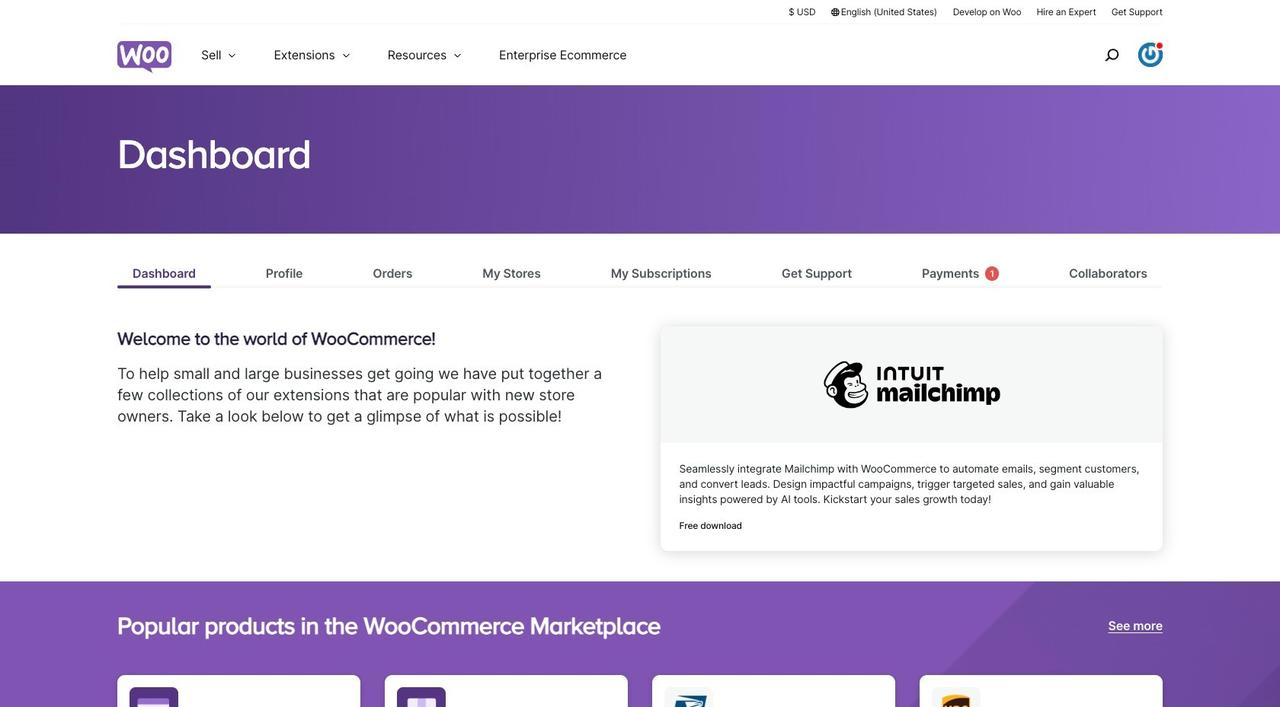 Task type: vqa. For each thing, say whether or not it's contained in the screenshot.
Open account menu IMAGE
yes



Task type: locate. For each thing, give the bounding box(es) containing it.
service navigation menu element
[[1072, 30, 1163, 80]]

open account menu image
[[1138, 43, 1163, 67]]



Task type: describe. For each thing, give the bounding box(es) containing it.
search image
[[1100, 43, 1124, 67]]



